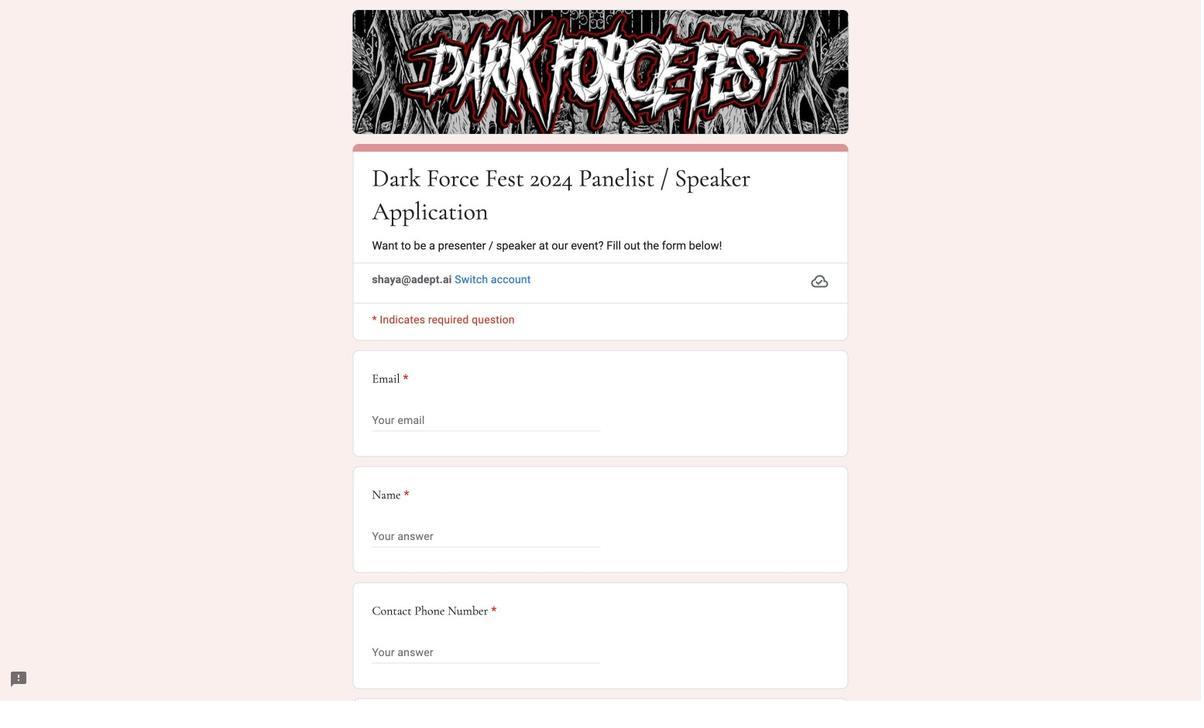 Task type: locate. For each thing, give the bounding box(es) containing it.
required question element for second heading from the bottom of the page
[[401, 486, 409, 505]]

1 heading from the top
[[372, 162, 829, 229]]

4 heading from the top
[[372, 602, 497, 621]]

2 vertical spatial required question element
[[488, 602, 497, 621]]

required question element
[[400, 370, 409, 388], [401, 486, 409, 505], [488, 602, 497, 621]]

list
[[353, 350, 849, 702]]

0 vertical spatial required question element
[[400, 370, 409, 388]]

heading
[[372, 162, 829, 229], [372, 370, 829, 388], [372, 486, 409, 505], [372, 602, 497, 621]]

None text field
[[372, 528, 601, 546], [372, 644, 601, 663], [372, 528, 601, 546], [372, 644, 601, 663]]

report a problem to google image
[[9, 671, 28, 689]]

required question element for third heading from the bottom of the page
[[400, 370, 409, 388]]

list item
[[353, 350, 849, 457]]

3 heading from the top
[[372, 486, 409, 505]]

1 vertical spatial required question element
[[401, 486, 409, 505]]



Task type: vqa. For each thing, say whether or not it's contained in the screenshot.
Required question element to the middle
yes



Task type: describe. For each thing, give the bounding box(es) containing it.
Your email email field
[[372, 412, 601, 430]]

required question element for first heading from the bottom of the page
[[488, 602, 497, 621]]

2 heading from the top
[[372, 370, 829, 388]]



